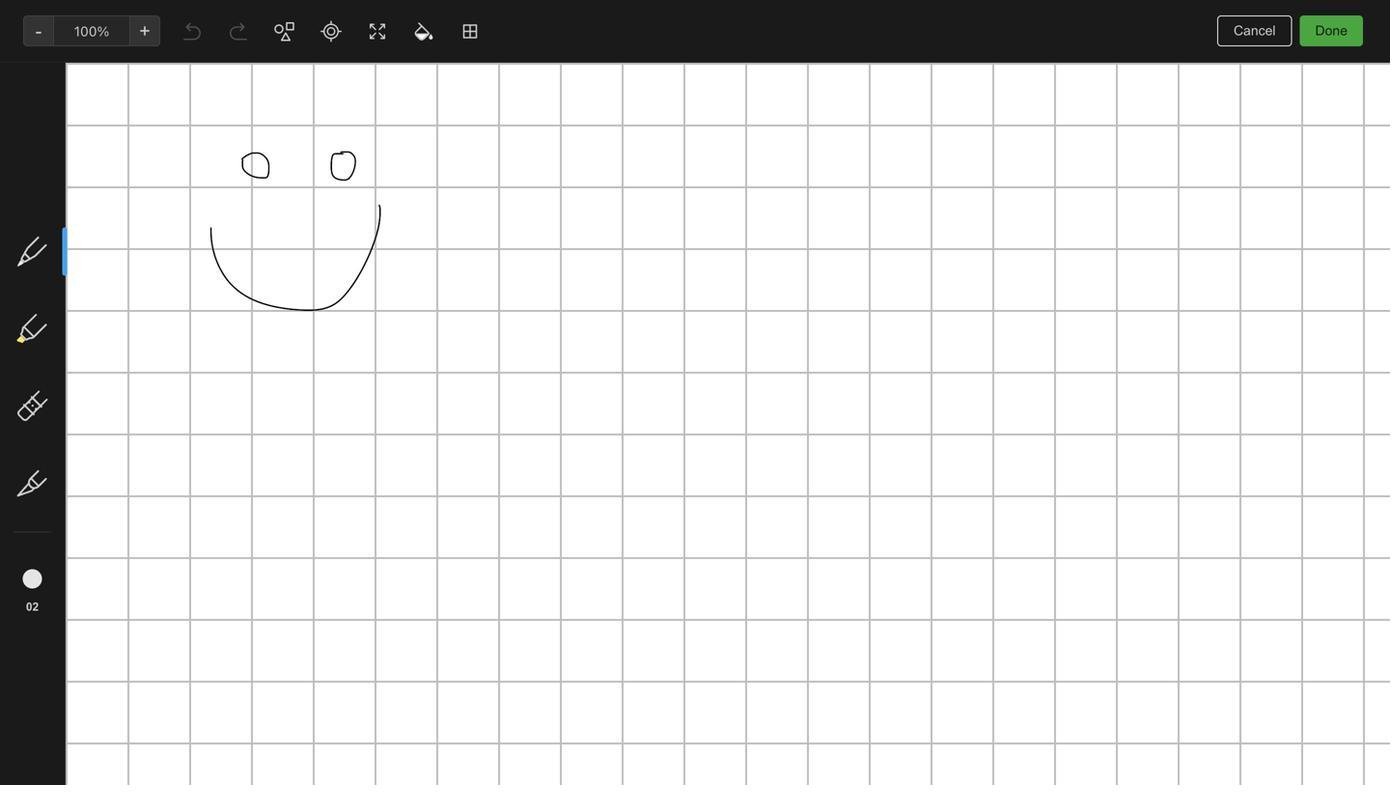 Task type: describe. For each thing, give the bounding box(es) containing it.
more image
[[1260, 54, 1320, 81]]

upgrade button
[[12, 696, 220, 735]]

all
[[1270, 759, 1285, 773]]

Note Editor text field
[[0, 0, 1391, 785]]

shared with me link
[[0, 318, 231, 349]]

changes
[[1288, 759, 1338, 773]]

expand notebooks image
[[5, 264, 20, 279]]

alignment image
[[1146, 54, 1194, 81]]

first
[[315, 16, 341, 30]]

notebooks link
[[0, 256, 231, 287]]

1
[[87, 368, 93, 383]]

new
[[43, 111, 70, 127]]

settings image
[[197, 15, 220, 39]]

insert image
[[244, 54, 331, 81]]

trash ( 1 )
[[43, 368, 98, 383]]

only you
[[1207, 16, 1259, 30]]

upgrade
[[100, 708, 157, 724]]

first notebook
[[315, 16, 401, 30]]

tasks
[[43, 221, 78, 237]]

first notebook button
[[291, 10, 408, 37]]

share
[[1290, 15, 1328, 31]]

tags
[[43, 294, 73, 310]]

new button
[[12, 101, 220, 136]]

note window element
[[0, 0, 1391, 785]]

(
[[82, 368, 87, 383]]

tags button
[[0, 287, 231, 318]]

only
[[1207, 16, 1234, 30]]



Task type: vqa. For each thing, say whether or not it's contained in the screenshot.
Notebooks
yes



Task type: locate. For each thing, give the bounding box(es) containing it.
share button
[[1274, 8, 1345, 39]]

notebooks
[[43, 263, 111, 279]]

notebook
[[344, 16, 401, 30]]

tree
[[0, 152, 232, 679]]

None search field
[[25, 56, 207, 91]]

shared with me
[[43, 325, 139, 341]]

)
[[93, 368, 98, 383]]

heading level image
[[568, 54, 667, 81]]

notes
[[43, 190, 79, 206]]

add a reminder image
[[243, 754, 267, 778]]

saved
[[1341, 759, 1375, 773]]

me
[[120, 325, 139, 341]]

with
[[90, 325, 116, 341]]

font family image
[[672, 54, 762, 81]]

all changes saved
[[1270, 759, 1375, 773]]

notes link
[[0, 183, 231, 213]]

tasks button
[[0, 213, 231, 244]]

font size image
[[767, 54, 815, 81]]

tree containing home
[[0, 152, 232, 679]]

home link
[[0, 152, 232, 183]]

expand note image
[[245, 12, 269, 35]]

shared
[[43, 325, 87, 341]]

highlight image
[[961, 54, 1007, 81]]

trash
[[43, 368, 77, 383]]

font color image
[[820, 54, 868, 81]]

Search text field
[[25, 56, 207, 91]]

you
[[1237, 16, 1259, 30]]

home
[[43, 159, 79, 175]]



